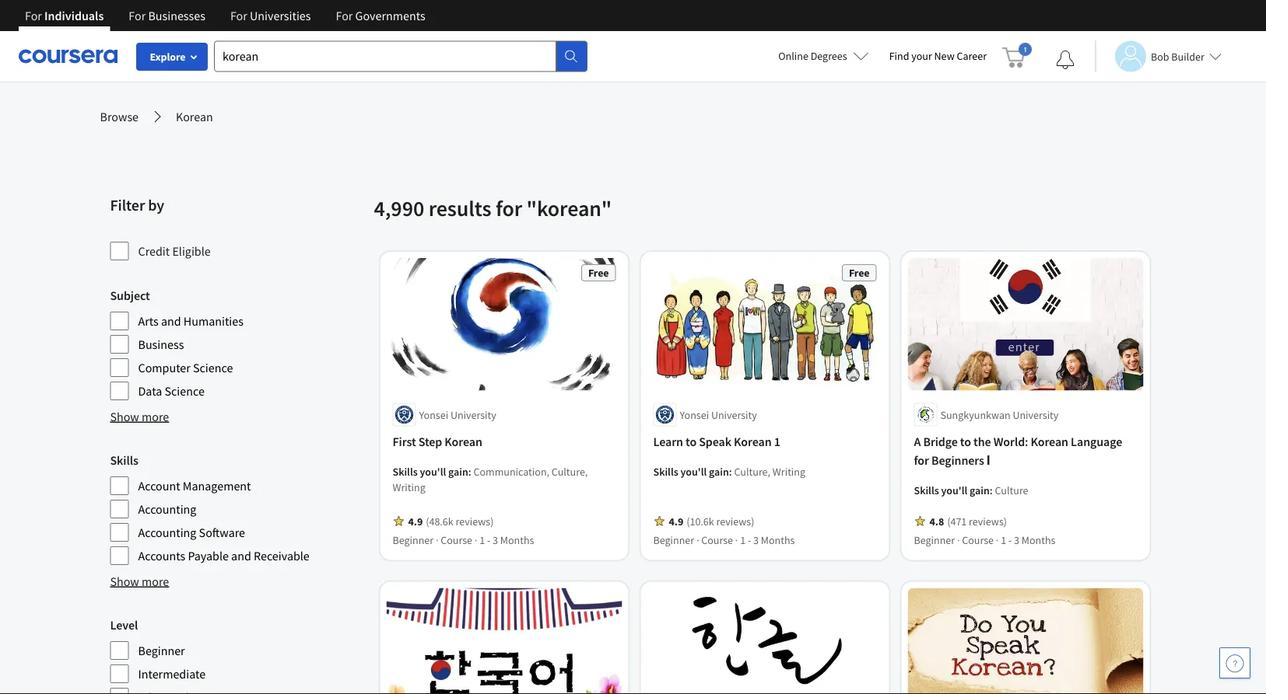 Task type: locate. For each thing, give the bounding box(es) containing it.
accounting
[[138, 502, 196, 518], [138, 525, 196, 541]]

1 more from the top
[[142, 409, 169, 425]]

0 horizontal spatial writing
[[393, 481, 425, 495]]

skills you'll gain : culture
[[914, 484, 1028, 498]]

2 horizontal spatial gain
[[970, 484, 990, 498]]

1 for learn to speak korean 1
[[740, 533, 746, 547]]

beginner down (48.6k
[[393, 533, 434, 547]]

What do you want to learn? text field
[[214, 41, 556, 72]]

1 reviews) from the left
[[456, 515, 494, 529]]

- down culture
[[1009, 533, 1012, 547]]

2 horizontal spatial you'll
[[941, 484, 968, 498]]

more
[[142, 409, 169, 425], [142, 574, 169, 590]]

step
[[418, 435, 442, 450]]

2 horizontal spatial months
[[1022, 533, 1056, 547]]

1 vertical spatial more
[[142, 574, 169, 590]]

arts
[[138, 314, 159, 329]]

culture, inside communication, culture, writing
[[552, 465, 588, 479]]

you'll down step
[[420, 465, 446, 479]]

1 for from the left
[[25, 8, 42, 23]]

culture, right communication, on the bottom left of the page
[[552, 465, 588, 479]]

show for accounts
[[110, 574, 139, 590]]

2 more from the top
[[142, 574, 169, 590]]

show more button down accounts
[[110, 573, 169, 591]]

4.9 left (10.6k
[[669, 515, 683, 529]]

explore
[[150, 50, 186, 64]]

you'll down beginners
[[941, 484, 968, 498]]

show more button for accounts
[[110, 573, 169, 591]]

and
[[161, 314, 181, 329], [231, 549, 251, 564]]

1 horizontal spatial culture,
[[734, 465, 770, 479]]

2 university from the left
[[711, 408, 757, 422]]

2 yonsei university from the left
[[680, 408, 757, 422]]

1 down "4.8 (471 reviews)"
[[1001, 533, 1006, 547]]

2 horizontal spatial 3
[[1014, 533, 1020, 547]]

university up learn to speak korean 1
[[711, 408, 757, 422]]

for right results at left
[[496, 195, 522, 222]]

2 horizontal spatial beginner · course · 1 - 3 months
[[914, 533, 1056, 547]]

skills
[[110, 453, 138, 469], [393, 465, 418, 479], [653, 465, 678, 479], [914, 484, 939, 498]]

1 culture, from the left
[[552, 465, 588, 479]]

: down learn to speak korean 1
[[729, 465, 732, 479]]

- for to
[[1009, 533, 1012, 547]]

governments
[[355, 8, 425, 23]]

a
[[914, 435, 921, 450]]

skills you'll gain :
[[393, 465, 474, 479]]

skills down the first
[[393, 465, 418, 479]]

to
[[686, 435, 697, 450], [960, 435, 971, 450]]

yonsei up step
[[419, 408, 448, 422]]

1 months from the left
[[500, 533, 534, 547]]

0 vertical spatial show
[[110, 409, 139, 425]]

1 horizontal spatial yonsei university
[[680, 408, 757, 422]]

2 horizontal spatial course
[[962, 533, 994, 547]]

korean down explore popup button at top left
[[176, 109, 213, 125]]

skills up "4.8"
[[914, 484, 939, 498]]

writing inside communication, culture, writing
[[393, 481, 425, 495]]

2 - from the left
[[748, 533, 751, 547]]

receivable
[[254, 549, 310, 564]]

4.9
[[408, 515, 423, 529], [669, 515, 683, 529]]

course for to
[[962, 533, 994, 547]]

first step korean link
[[393, 433, 616, 452]]

- for speak
[[748, 533, 751, 547]]

0 horizontal spatial 4.9
[[408, 515, 423, 529]]

reviews)
[[456, 515, 494, 529], [716, 515, 754, 529], [969, 515, 1007, 529]]

"korean"
[[527, 195, 612, 222]]

reviews) for korean
[[456, 515, 494, 529]]

gain
[[448, 465, 468, 479], [709, 465, 729, 479], [970, 484, 990, 498]]

0 horizontal spatial -
[[487, 533, 490, 547]]

show more button
[[110, 408, 169, 426], [110, 573, 169, 591]]

2 culture, from the left
[[734, 465, 770, 479]]

gain down learn to speak korean 1
[[709, 465, 729, 479]]

you'll
[[420, 465, 446, 479], [681, 465, 707, 479], [941, 484, 968, 498]]

1 course from the left
[[441, 533, 472, 547]]

1 horizontal spatial university
[[711, 408, 757, 422]]

0 horizontal spatial 3
[[493, 533, 498, 547]]

degrees
[[811, 49, 847, 63]]

korean right world:
[[1031, 435, 1069, 450]]

beginner · course · 1 - 3 months down 4.9 (48.6k reviews)
[[393, 533, 534, 547]]

language
[[1071, 435, 1122, 450]]

· down (48.6k
[[436, 533, 439, 547]]

3 university from the left
[[1013, 408, 1059, 422]]

skills down learn
[[653, 465, 678, 479]]

2 horizontal spatial university
[[1013, 408, 1059, 422]]

university up world:
[[1013, 408, 1059, 422]]

show more button down data
[[110, 408, 169, 426]]

yonsei university up first step korean
[[419, 408, 496, 422]]

for down 'a'
[[914, 453, 929, 469]]

2 4.9 from the left
[[669, 515, 683, 529]]

science down the computer science
[[165, 384, 205, 399]]

1 horizontal spatial 4.9
[[669, 515, 683, 529]]

(10.6k
[[687, 515, 714, 529]]

show for data
[[110, 409, 139, 425]]

2 · from the left
[[475, 533, 477, 547]]

you'll down speak
[[681, 465, 707, 479]]

0 horizontal spatial course
[[441, 533, 472, 547]]

1 horizontal spatial :
[[729, 465, 732, 479]]

2 3 from the left
[[753, 533, 759, 547]]

yonsei
[[419, 408, 448, 422], [680, 408, 709, 422]]

skills for skills you'll gain :
[[393, 465, 418, 479]]

· down 4.9 (10.6k reviews) at the right bottom of the page
[[735, 533, 738, 547]]

culture,
[[552, 465, 588, 479], [734, 465, 770, 479]]

sungkyunkwan university
[[941, 408, 1059, 422]]

6 · from the left
[[996, 533, 999, 547]]

0 vertical spatial show more button
[[110, 408, 169, 426]]

1 yonsei university from the left
[[419, 408, 496, 422]]

results
[[429, 195, 491, 222]]

4.9 (10.6k reviews)
[[669, 515, 754, 529]]

level
[[110, 618, 138, 633]]

1 horizontal spatial course
[[701, 533, 733, 547]]

1 horizontal spatial -
[[748, 533, 751, 547]]

for
[[496, 195, 522, 222], [914, 453, 929, 469]]

3 for to
[[1014, 533, 1020, 547]]

3 for from the left
[[230, 8, 247, 23]]

new
[[934, 49, 955, 63]]

show more down accounts
[[110, 574, 169, 590]]

1 university from the left
[[451, 408, 496, 422]]

reviews) right (471
[[969, 515, 1007, 529]]

skills up account
[[110, 453, 138, 469]]

- down 4.9 (10.6k reviews) at the right bottom of the page
[[748, 533, 751, 547]]

culture, down learn to speak korean 1 link
[[734, 465, 770, 479]]

writing down skills you'll gain :
[[393, 481, 425, 495]]

for left universities
[[230, 8, 247, 23]]

1 3 from the left
[[493, 533, 498, 547]]

0 horizontal spatial yonsei
[[419, 408, 448, 422]]

1 show more button from the top
[[110, 408, 169, 426]]

writing
[[773, 465, 806, 479], [393, 481, 425, 495]]

course down "4.8 (471 reviews)"
[[962, 533, 994, 547]]

· down 4.9 (48.6k reviews)
[[475, 533, 477, 547]]

5 · from the left
[[957, 533, 960, 547]]

1 vertical spatial accounting
[[138, 525, 196, 541]]

beginner · course · 1 - 3 months down 4.9 (10.6k reviews) at the right bottom of the page
[[653, 533, 795, 547]]

2 beginner · course · 1 - 3 months from the left
[[653, 533, 795, 547]]

more for data
[[142, 409, 169, 425]]

1 vertical spatial show more button
[[110, 573, 169, 591]]

for individuals
[[25, 8, 104, 23]]

1 horizontal spatial writing
[[773, 465, 806, 479]]

3 course from the left
[[962, 533, 994, 547]]

accounting down account
[[138, 502, 196, 518]]

beginner · course · 1 - 3 months for korean
[[393, 533, 534, 547]]

course down 4.9 (48.6k reviews)
[[441, 533, 472, 547]]

show
[[110, 409, 139, 425], [110, 574, 139, 590]]

accounting for accounting software
[[138, 525, 196, 541]]

for for businesses
[[129, 8, 146, 23]]

communication,
[[474, 465, 549, 479]]

subject group
[[110, 286, 365, 402]]

beginner down "4.8"
[[914, 533, 955, 547]]

and right arts
[[161, 314, 181, 329]]

0 horizontal spatial free
[[588, 266, 609, 280]]

beginner · course · 1 - 3 months
[[393, 533, 534, 547], [653, 533, 795, 547], [914, 533, 1056, 547]]

1
[[774, 435, 780, 450], [480, 533, 485, 547], [740, 533, 746, 547], [1001, 533, 1006, 547]]

3 for korean
[[493, 533, 498, 547]]

1 - from the left
[[487, 533, 490, 547]]

online degrees button
[[766, 39, 881, 73]]

4.9 (48.6k reviews)
[[408, 515, 494, 529]]

gain down ⅰ
[[970, 484, 990, 498]]

3
[[493, 533, 498, 547], [753, 533, 759, 547], [1014, 533, 1020, 547]]

help center image
[[1226, 655, 1244, 673]]

0 vertical spatial more
[[142, 409, 169, 425]]

3 reviews) from the left
[[969, 515, 1007, 529]]

1 4.9 from the left
[[408, 515, 423, 529]]

korean inside a bridge to the world: korean language for beginners ⅰ
[[1031, 435, 1069, 450]]

1 horizontal spatial reviews)
[[716, 515, 754, 529]]

beginner
[[393, 533, 434, 547], [653, 533, 694, 547], [914, 533, 955, 547], [138, 644, 185, 659]]

0 vertical spatial show more
[[110, 409, 169, 425]]

1 yonsei from the left
[[419, 408, 448, 422]]

0 horizontal spatial for
[[496, 195, 522, 222]]

level group
[[110, 616, 365, 695]]

: left culture
[[990, 484, 993, 498]]

2 course from the left
[[701, 533, 733, 547]]

- for korean
[[487, 533, 490, 547]]

show more down data
[[110, 409, 169, 425]]

0 vertical spatial writing
[[773, 465, 806, 479]]

0 horizontal spatial reviews)
[[456, 515, 494, 529]]

course for korean
[[441, 533, 472, 547]]

course for speak
[[701, 533, 733, 547]]

0 horizontal spatial and
[[161, 314, 181, 329]]

1 show more from the top
[[110, 409, 169, 425]]

2 to from the left
[[960, 435, 971, 450]]

2 horizontal spatial :
[[990, 484, 993, 498]]

4,990 results for "korean"
[[374, 195, 612, 222]]

beginner · course · 1 - 3 months down "4.8 (471 reviews)"
[[914, 533, 1056, 547]]

1 vertical spatial writing
[[393, 481, 425, 495]]

1 horizontal spatial gain
[[709, 465, 729, 479]]

explore button
[[136, 43, 208, 71]]

show down data
[[110, 409, 139, 425]]

gain down first step korean
[[448, 465, 468, 479]]

- down 4.9 (48.6k reviews)
[[487, 533, 490, 547]]

show more
[[110, 409, 169, 425], [110, 574, 169, 590]]

yonsei university for speak
[[680, 408, 757, 422]]

beginner · course · 1 - 3 months for to
[[914, 533, 1056, 547]]

reviews) for to
[[969, 515, 1007, 529]]

3 down culture
[[1014, 533, 1020, 547]]

skills for skills you'll gain : culture, writing
[[653, 465, 678, 479]]

· down (10.6k
[[696, 533, 699, 547]]

free for first step korean
[[588, 266, 609, 280]]

1 for a bridge to the world: korean language for beginners ⅰ
[[1001, 533, 1006, 547]]

0 vertical spatial science
[[193, 360, 233, 376]]

-
[[487, 533, 490, 547], [748, 533, 751, 547], [1009, 533, 1012, 547]]

1 horizontal spatial you'll
[[681, 465, 707, 479]]

· down (471
[[957, 533, 960, 547]]

months for a bridge to the world: korean language for beginners ⅰ
[[1022, 533, 1056, 547]]

browse
[[100, 109, 139, 125]]

1 horizontal spatial to
[[960, 435, 971, 450]]

3 down 4.9 (48.6k reviews)
[[493, 533, 498, 547]]

None search field
[[214, 41, 588, 72]]

yonsei university
[[419, 408, 496, 422], [680, 408, 757, 422]]

show up level on the bottom
[[110, 574, 139, 590]]

university
[[451, 408, 496, 422], [711, 408, 757, 422], [1013, 408, 1059, 422]]

4 for from the left
[[336, 8, 353, 23]]

accounting up accounts
[[138, 525, 196, 541]]

2 months from the left
[[761, 533, 795, 547]]

more down data
[[142, 409, 169, 425]]

accounting for accounting
[[138, 502, 196, 518]]

1 free from the left
[[588, 266, 609, 280]]

eligible
[[172, 244, 211, 259]]

2 horizontal spatial reviews)
[[969, 515, 1007, 529]]

beginner for a bridge to the world: korean language for beginners ⅰ
[[914, 533, 955, 547]]

beginner for first step korean
[[393, 533, 434, 547]]

: for a bridge to the world: korean language for beginners ⅰ
[[990, 484, 993, 498]]

4.8
[[930, 515, 944, 529]]

0 vertical spatial accounting
[[138, 502, 196, 518]]

science down humanities
[[193, 360, 233, 376]]

0 horizontal spatial months
[[500, 533, 534, 547]]

management
[[183, 479, 251, 494]]

:
[[468, 465, 471, 479], [729, 465, 732, 479], [990, 484, 993, 498]]

0 vertical spatial and
[[161, 314, 181, 329]]

1 vertical spatial and
[[231, 549, 251, 564]]

1 vertical spatial show more
[[110, 574, 169, 590]]

speak
[[699, 435, 732, 450]]

for left governments
[[336, 8, 353, 23]]

for for individuals
[[25, 8, 42, 23]]

2 yonsei from the left
[[680, 408, 709, 422]]

payable
[[188, 549, 229, 564]]

filter by
[[110, 196, 164, 215]]

0 horizontal spatial yonsei university
[[419, 408, 496, 422]]

1 down 4.9 (10.6k reviews) at the right bottom of the page
[[740, 533, 746, 547]]

1 vertical spatial science
[[165, 384, 205, 399]]

1 accounting from the top
[[138, 502, 196, 518]]

1 horizontal spatial months
[[761, 533, 795, 547]]

: left communication, on the bottom left of the page
[[468, 465, 471, 479]]

intermediate
[[138, 667, 206, 683]]

1 horizontal spatial yonsei
[[680, 408, 709, 422]]

software
[[199, 525, 245, 541]]

beginner up intermediate
[[138, 644, 185, 659]]

2 reviews) from the left
[[716, 515, 754, 529]]

universities
[[250, 8, 311, 23]]

· down "4.8 (471 reviews)"
[[996, 533, 999, 547]]

1 horizontal spatial for
[[914, 453, 929, 469]]

to left the the
[[960, 435, 971, 450]]

writing down learn to speak korean 1 link
[[773, 465, 806, 479]]

reviews) right (48.6k
[[456, 515, 494, 529]]

yonsei up speak
[[680, 408, 709, 422]]

for left businesses
[[129, 8, 146, 23]]

for left individuals
[[25, 8, 42, 23]]

more down accounts
[[142, 574, 169, 590]]

1 up the skills you'll gain : culture, writing at the right
[[774, 435, 780, 450]]

beginner down (10.6k
[[653, 533, 694, 547]]

for
[[25, 8, 42, 23], [129, 8, 146, 23], [230, 8, 247, 23], [336, 8, 353, 23]]

and down software
[[231, 549, 251, 564]]

1 horizontal spatial and
[[231, 549, 251, 564]]

to right learn
[[686, 435, 697, 450]]

ⅰ
[[987, 453, 990, 469]]

0 horizontal spatial beginner · course · 1 - 3 months
[[393, 533, 534, 547]]

2 show from the top
[[110, 574, 139, 590]]

yonsei for to
[[680, 408, 709, 422]]

0 horizontal spatial university
[[451, 408, 496, 422]]

1 down 4.9 (48.6k reviews)
[[480, 533, 485, 547]]

·
[[436, 533, 439, 547], [475, 533, 477, 547], [696, 533, 699, 547], [735, 533, 738, 547], [957, 533, 960, 547], [996, 533, 999, 547]]

0 vertical spatial for
[[496, 195, 522, 222]]

2 horizontal spatial -
[[1009, 533, 1012, 547]]

3 months from the left
[[1022, 533, 1056, 547]]

korean
[[176, 109, 213, 125], [445, 435, 482, 450], [734, 435, 772, 450], [1031, 435, 1069, 450]]

1 horizontal spatial free
[[849, 266, 870, 280]]

2 for from the left
[[129, 8, 146, 23]]

university up first step korean link
[[451, 408, 496, 422]]

yonsei university up learn to speak korean 1
[[680, 408, 757, 422]]

1 vertical spatial show
[[110, 574, 139, 590]]

bob
[[1151, 49, 1169, 63]]

your
[[911, 49, 932, 63]]

2 free from the left
[[849, 266, 870, 280]]

1 horizontal spatial 3
[[753, 533, 759, 547]]

course
[[441, 533, 472, 547], [701, 533, 733, 547], [962, 533, 994, 547]]

3 down 4.9 (10.6k reviews) at the right bottom of the page
[[753, 533, 759, 547]]

find
[[889, 49, 909, 63]]

0 horizontal spatial to
[[686, 435, 697, 450]]

: for learn to speak korean 1
[[729, 465, 732, 479]]

4.9 left (48.6k
[[408, 515, 423, 529]]

course down 4.9 (10.6k reviews) at the right bottom of the page
[[701, 533, 733, 547]]

3 3 from the left
[[1014, 533, 1020, 547]]

3 - from the left
[[1009, 533, 1012, 547]]

data
[[138, 384, 162, 399]]

3 beginner · course · 1 - 3 months from the left
[[914, 533, 1056, 547]]

beginner inside level group
[[138, 644, 185, 659]]

1 vertical spatial for
[[914, 453, 929, 469]]

1 horizontal spatial beginner · course · 1 - 3 months
[[653, 533, 795, 547]]

reviews) right (10.6k
[[716, 515, 754, 529]]

2 accounting from the top
[[138, 525, 196, 541]]

skills inside group
[[110, 453, 138, 469]]

science
[[193, 360, 233, 376], [165, 384, 205, 399]]

bob builder
[[1151, 49, 1205, 63]]

2 show more button from the top
[[110, 573, 169, 591]]

0 horizontal spatial culture,
[[552, 465, 588, 479]]

1 beginner · course · 1 - 3 months from the left
[[393, 533, 534, 547]]

2 show more from the top
[[110, 574, 169, 590]]

1 show from the top
[[110, 409, 139, 425]]



Task type: vqa. For each thing, say whether or not it's contained in the screenshot.
1 for Learn to Speak Korean 1
yes



Task type: describe. For each thing, give the bounding box(es) containing it.
show more button for data
[[110, 408, 169, 426]]

1 to from the left
[[686, 435, 697, 450]]

career
[[957, 49, 987, 63]]

and inside skills group
[[231, 549, 251, 564]]

accounting software
[[138, 525, 245, 541]]

learn
[[653, 435, 683, 450]]

individuals
[[44, 8, 104, 23]]

university for to
[[1013, 408, 1059, 422]]

4.9 for learn
[[669, 515, 683, 529]]

4,990
[[374, 195, 424, 222]]

data science
[[138, 384, 205, 399]]

1 · from the left
[[436, 533, 439, 547]]

filter
[[110, 196, 145, 215]]

more for accounts
[[142, 574, 169, 590]]

businesses
[[148, 8, 205, 23]]

communication, culture, writing
[[393, 465, 588, 495]]

skills group
[[110, 451, 365, 567]]

coursera image
[[19, 44, 118, 69]]

beginner for learn to speak korean 1
[[653, 533, 694, 547]]

you'll for a bridge to the world: korean language for beginners ⅰ
[[941, 484, 968, 498]]

culture
[[995, 484, 1028, 498]]

science for computer science
[[193, 360, 233, 376]]

accounts
[[138, 549, 185, 564]]

reviews) for speak
[[716, 515, 754, 529]]

builder
[[1172, 49, 1205, 63]]

world:
[[994, 435, 1028, 450]]

yonsei for step
[[419, 408, 448, 422]]

(471
[[947, 515, 967, 529]]

for businesses
[[129, 8, 205, 23]]

the
[[974, 435, 991, 450]]

months for learn to speak korean 1
[[761, 533, 795, 547]]

free for learn to speak korean 1
[[849, 266, 870, 280]]

learn to speak korean 1 link
[[653, 433, 877, 452]]

you'll for learn to speak korean 1
[[681, 465, 707, 479]]

first
[[393, 435, 416, 450]]

0 horizontal spatial :
[[468, 465, 471, 479]]

for for governments
[[336, 8, 353, 23]]

accounts payable and receivable
[[138, 549, 310, 564]]

a bridge to the world: korean language for beginners ⅰ link
[[914, 433, 1137, 470]]

business
[[138, 337, 184, 353]]

gain for learn to speak korean 1
[[709, 465, 729, 479]]

beginners
[[932, 453, 984, 469]]

show more for accounts payable and receivable
[[110, 574, 169, 590]]

4.8 (471 reviews)
[[930, 515, 1007, 529]]

browse link
[[100, 107, 139, 126]]

by
[[148, 196, 164, 215]]

for governments
[[336, 8, 425, 23]]

show more for data science
[[110, 409, 169, 425]]

bob builder button
[[1095, 41, 1222, 72]]

(48.6k
[[426, 515, 454, 529]]

learn to speak korean 1
[[653, 435, 780, 450]]

find your new career link
[[881, 47, 995, 66]]

subject
[[110, 288, 150, 304]]

for inside a bridge to the world: korean language for beginners ⅰ
[[914, 453, 929, 469]]

shopping cart: 1 item image
[[1002, 43, 1032, 68]]

for for universities
[[230, 8, 247, 23]]

sungkyunkwan
[[941, 408, 1011, 422]]

3 · from the left
[[696, 533, 699, 547]]

show notifications image
[[1056, 51, 1075, 69]]

yonsei university for korean
[[419, 408, 496, 422]]

credit eligible
[[138, 244, 211, 259]]

skills you'll gain : culture, writing
[[653, 465, 806, 479]]

4.9 for first
[[408, 515, 423, 529]]

skills for skills you'll gain : culture
[[914, 484, 939, 498]]

for universities
[[230, 8, 311, 23]]

korean right speak
[[734, 435, 772, 450]]

banner navigation
[[12, 0, 438, 31]]

4 · from the left
[[735, 533, 738, 547]]

online degrees
[[778, 49, 847, 63]]

computer science
[[138, 360, 233, 376]]

0 horizontal spatial you'll
[[420, 465, 446, 479]]

3 for speak
[[753, 533, 759, 547]]

months for first step korean
[[500, 533, 534, 547]]

first step korean
[[393, 435, 482, 450]]

university for speak
[[711, 408, 757, 422]]

computer
[[138, 360, 191, 376]]

university for korean
[[451, 408, 496, 422]]

account management
[[138, 479, 251, 494]]

credit
[[138, 244, 170, 259]]

find your new career
[[889, 49, 987, 63]]

0 horizontal spatial gain
[[448, 465, 468, 479]]

beginner · course · 1 - 3 months for speak
[[653, 533, 795, 547]]

korean right step
[[445, 435, 482, 450]]

arts and humanities
[[138, 314, 244, 329]]

skills for skills
[[110, 453, 138, 469]]

and inside "subject" group
[[161, 314, 181, 329]]

a bridge to the world: korean language for beginners ⅰ
[[914, 435, 1122, 469]]

to inside a bridge to the world: korean language for beginners ⅰ
[[960, 435, 971, 450]]

bridge
[[923, 435, 958, 450]]

1 for first step korean
[[480, 533, 485, 547]]

gain for a bridge to the world: korean language for beginners ⅰ
[[970, 484, 990, 498]]

science for data science
[[165, 384, 205, 399]]

online
[[778, 49, 809, 63]]

account
[[138, 479, 180, 494]]

humanities
[[184, 314, 244, 329]]



